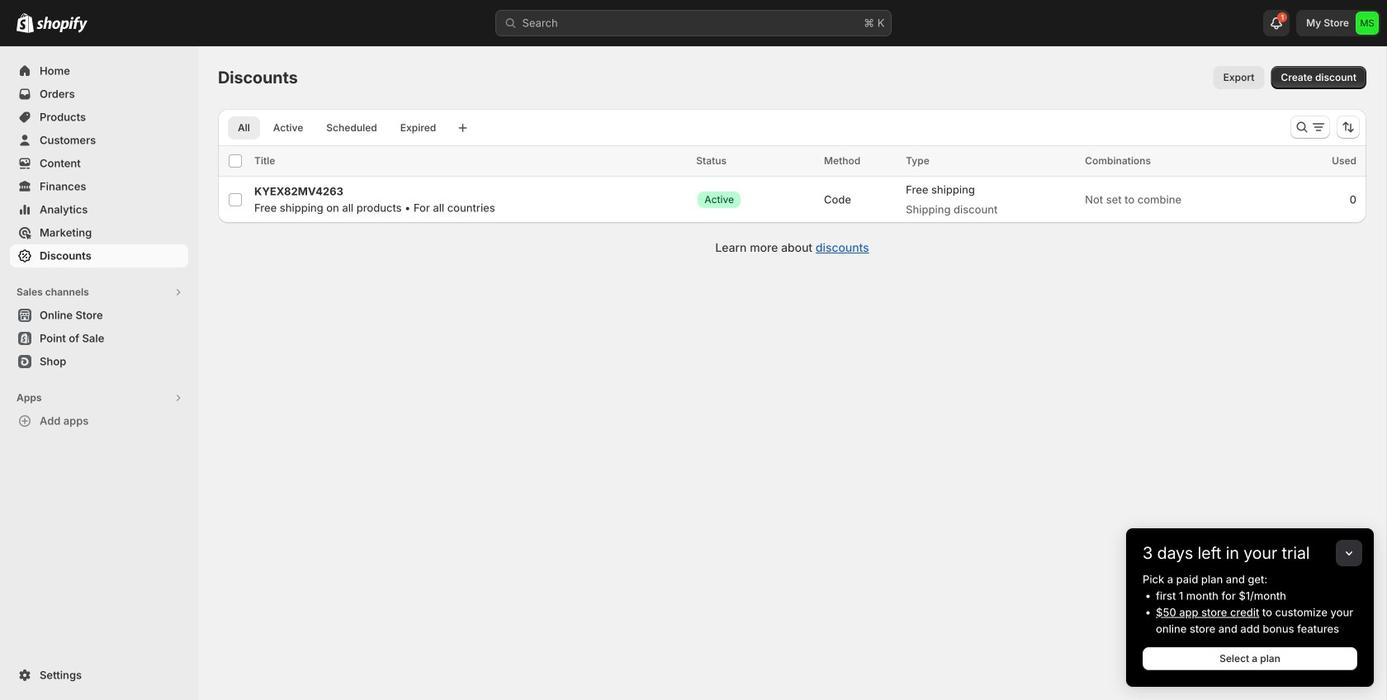 Task type: describe. For each thing, give the bounding box(es) containing it.
my store image
[[1356, 12, 1379, 35]]



Task type: vqa. For each thing, say whether or not it's contained in the screenshot.
Shopify image
yes



Task type: locate. For each thing, give the bounding box(es) containing it.
0 horizontal spatial shopify image
[[17, 13, 34, 33]]

1 horizontal spatial shopify image
[[36, 16, 88, 33]]

shopify image
[[17, 13, 34, 33], [36, 16, 88, 33]]

tab list
[[225, 116, 449, 140]]



